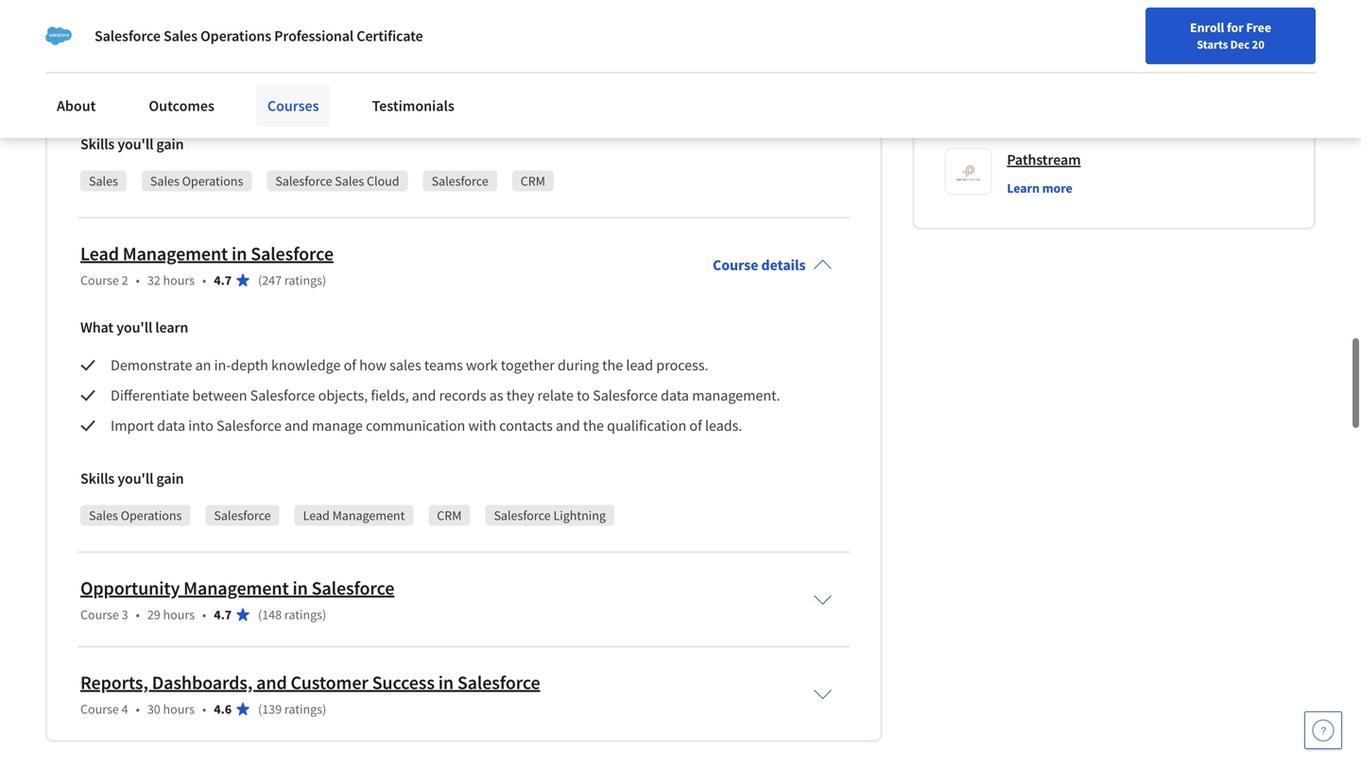 Task type: locate. For each thing, give the bounding box(es) containing it.
salesforce sales cloud
[[275, 173, 400, 190]]

you'll
[[118, 135, 153, 154], [117, 318, 152, 337], [118, 469, 153, 488]]

how
[[360, 356, 387, 375]]

1 vertical spatial ratings
[[285, 607, 322, 624]]

operations up 'lead management in salesforce'
[[182, 173, 243, 190]]

leads.
[[705, 416, 743, 435]]

the
[[235, 21, 256, 40], [349, 67, 369, 86], [430, 67, 451, 86], [602, 356, 623, 375], [583, 416, 604, 435]]

course inside the course details dropdown button
[[713, 256, 759, 275]]

testimonials
[[372, 96, 455, 115]]

0 vertical spatial skills
[[80, 135, 115, 154]]

reports, dashboards, and customer success in salesforce link
[[80, 671, 540, 695]]

0 horizontal spatial data
[[157, 416, 185, 435]]

( 247 ratings )
[[258, 272, 327, 289]]

hours right 32
[[163, 272, 195, 289]]

differentiate between salesforce objects, fields, and records as they relate to salesforce data management.
[[111, 386, 781, 405]]

4.7 for lead
[[214, 272, 232, 289]]

knowledge up objects,
[[271, 356, 341, 375]]

the left basics
[[349, 67, 369, 86]]

2 hours from the top
[[163, 607, 195, 624]]

•
[[136, 272, 140, 289], [202, 272, 206, 289], [136, 607, 140, 624], [202, 607, 206, 624], [136, 701, 140, 718], [202, 701, 206, 718]]

skills down "about"
[[80, 135, 115, 154]]

3 hours from the top
[[163, 701, 195, 718]]

skills down import
[[80, 469, 115, 488]]

working
[[206, 67, 257, 86]]

0 vertical spatial 4.7
[[214, 272, 232, 289]]

2 skills you'll gain from the top
[[80, 469, 184, 488]]

3
[[122, 607, 128, 624]]

learn more button
[[1007, 179, 1073, 198]]

management for lead management
[[332, 507, 405, 524]]

salesforce image
[[45, 23, 72, 49]]

1 vertical spatial gain
[[156, 469, 184, 488]]

course for reports, dashboards, and customer success in salesforce
[[80, 701, 119, 718]]

skills for sales operations
[[80, 469, 115, 488]]

2 vertical spatial ratings
[[285, 701, 322, 718]]

0 vertical spatial )
[[322, 272, 327, 289]]

1 vertical spatial (
[[258, 607, 262, 624]]

trailhead,
[[169, 21, 232, 40]]

1 vertical spatial sales operations
[[89, 507, 182, 524]]

pathstream
[[1007, 150, 1081, 169]]

gain down outcomes
[[156, 135, 184, 154]]

operations
[[200, 26, 271, 45], [182, 173, 243, 190], [121, 507, 182, 524]]

2 vertical spatial (
[[258, 701, 262, 718]]

1 vertical spatial lead
[[303, 507, 330, 524]]

0 vertical spatial in
[[232, 242, 247, 266]]

3 ( from the top
[[258, 701, 262, 718]]

0 vertical spatial data
[[661, 386, 689, 405]]

qualification
[[607, 416, 687, 435]]

• down opportunity management in salesforce link
[[202, 607, 206, 624]]

of
[[418, 21, 430, 40], [333, 67, 345, 86], [414, 67, 427, 86], [344, 356, 356, 375], [690, 416, 702, 435]]

the left "official"
[[235, 21, 256, 40]]

navigate
[[111, 21, 166, 40]]

1 vertical spatial skills
[[80, 469, 115, 488]]

salesforce
[[95, 26, 161, 45], [454, 67, 519, 86], [275, 173, 332, 190], [432, 173, 489, 190], [251, 242, 334, 266], [250, 386, 315, 405], [593, 386, 658, 405], [217, 416, 282, 435], [214, 507, 271, 524], [494, 507, 551, 524], [312, 577, 395, 600], [458, 671, 540, 695]]

hours right 29
[[163, 607, 195, 624]]

( down lead management in salesforce link
[[258, 272, 262, 289]]

3 ) from the top
[[322, 701, 327, 718]]

demonstrate
[[111, 67, 192, 86], [111, 356, 192, 375]]

import data into salesforce and manage communication with contacts and the qualification of leads.
[[111, 416, 743, 435]]

lead up course 2 • 32 hours •
[[80, 242, 119, 266]]

management for lead management in salesforce
[[123, 242, 228, 266]]

2 vertical spatial )
[[322, 701, 327, 718]]

sales up a
[[164, 26, 198, 45]]

gain down the differentiate
[[156, 469, 184, 488]]

work
[[466, 356, 498, 375]]

course left details
[[713, 256, 759, 275]]

skills you'll gain down import
[[80, 469, 184, 488]]

2 4.7 from the top
[[214, 607, 232, 624]]

2 demonstrate from the top
[[111, 356, 192, 375]]

and up import data into salesforce and manage communication with contacts and the qualification of leads.
[[412, 386, 436, 405]]

1 ) from the top
[[322, 272, 327, 289]]

0 horizontal spatial lead
[[80, 242, 119, 266]]

records
[[439, 386, 487, 405]]

lead for lead management
[[303, 507, 330, 524]]

1 horizontal spatial data
[[661, 386, 689, 405]]

ratings for reports, dashboards, and customer success in salesforce
[[285, 701, 322, 718]]

0 vertical spatial (
[[258, 272, 262, 289]]

course for lead management in salesforce
[[80, 272, 119, 289]]

and up 139
[[256, 671, 287, 695]]

1 vertical spatial skills you'll gain
[[80, 469, 184, 488]]

29
[[147, 607, 161, 624]]

0 vertical spatial demonstrate
[[111, 67, 192, 86]]

in
[[232, 242, 247, 266], [293, 577, 308, 600], [439, 671, 454, 695]]

the up the testimonials
[[430, 67, 451, 86]]

2 vertical spatial hours
[[163, 701, 195, 718]]

management
[[123, 242, 228, 266], [332, 507, 405, 524], [184, 577, 289, 600]]

gain for salesforce
[[156, 469, 184, 488]]

and down "relate" at the left bottom of page
[[556, 416, 580, 435]]

learning
[[305, 21, 357, 40]]

you'll for sales
[[118, 135, 153, 154]]

1 horizontal spatial in
[[293, 577, 308, 600]]

2 ) from the top
[[322, 607, 327, 624]]

4.7 down opportunity management in salesforce link
[[214, 607, 232, 624]]

4.7 down 'lead management in salesforce'
[[214, 272, 232, 289]]

2 vertical spatial you'll
[[118, 469, 153, 488]]

1 vertical spatial data
[[157, 416, 185, 435]]

2 ratings from the top
[[285, 607, 322, 624]]

data down process.
[[661, 386, 689, 405]]

to
[[577, 386, 590, 405]]

data
[[661, 386, 689, 405], [157, 416, 185, 435]]

139
[[262, 701, 282, 718]]

0 vertical spatial hours
[[163, 272, 195, 289]]

( for opportunity
[[258, 607, 262, 624]]

success
[[372, 671, 435, 695]]

ratings down reports, dashboards, and customer success in salesforce
[[285, 701, 322, 718]]

crm
[[521, 173, 546, 190], [437, 507, 462, 524]]

skills for sales
[[80, 135, 115, 154]]

) down customer
[[322, 701, 327, 718]]

32
[[147, 272, 161, 289]]

you'll left learn
[[117, 318, 152, 337]]

) for lead management in salesforce
[[322, 272, 327, 289]]

sales
[[164, 26, 198, 45], [522, 67, 556, 86], [89, 173, 118, 190], [150, 173, 180, 190], [335, 173, 364, 190], [89, 507, 118, 524]]

free
[[1247, 19, 1272, 36]]

sales up opportunity
[[89, 507, 118, 524]]

) right the '247'
[[322, 272, 327, 289]]

demonstrate for demonstrate an in-depth knowledge of how sales teams work together during the lead process.
[[111, 356, 192, 375]]

and
[[412, 386, 436, 405], [285, 416, 309, 435], [556, 416, 580, 435], [256, 671, 287, 695]]

skills you'll gain down outcomes
[[80, 135, 184, 154]]

1 vertical spatial management
[[332, 507, 405, 524]]

lead down manage
[[303, 507, 330, 524]]

4.6
[[214, 701, 232, 718]]

enroll
[[1191, 19, 1225, 36]]

about
[[57, 96, 96, 115]]

) right 148
[[322, 607, 327, 624]]

details
[[762, 256, 806, 275]]

0 vertical spatial you'll
[[118, 135, 153, 154]]

skills you'll gain for sales operations
[[80, 469, 184, 488]]

hours
[[163, 272, 195, 289], [163, 607, 195, 624], [163, 701, 195, 718]]

0 horizontal spatial crm
[[437, 507, 462, 524]]

0 vertical spatial gain
[[156, 135, 184, 154]]

what you'll learn
[[80, 318, 188, 337]]

1 vertical spatial 4.7
[[214, 607, 232, 624]]

course for opportunity management in salesforce
[[80, 607, 119, 624]]

learn
[[1007, 180, 1040, 197]]

gain for sales operations
[[156, 135, 184, 154]]

more
[[1043, 180, 1073, 197]]

knowledge
[[260, 67, 330, 86], [271, 356, 341, 375]]

1 horizontal spatial lead
[[303, 507, 330, 524]]

basics
[[372, 67, 411, 86]]

1 ( from the top
[[258, 272, 262, 289]]

sales operations up 'lead management in salesforce'
[[150, 173, 243, 190]]

demonstrate up outcomes
[[111, 67, 192, 86]]

testimonials link
[[361, 85, 466, 127]]

sales down about link
[[89, 173, 118, 190]]

0 horizontal spatial in
[[232, 242, 247, 266]]

course left 2
[[80, 272, 119, 289]]

2 ( from the top
[[258, 607, 262, 624]]

lead
[[626, 356, 654, 375]]

1 skills from the top
[[80, 135, 115, 154]]

you'll down outcomes link
[[118, 135, 153, 154]]

hours for opportunity
[[163, 607, 195, 624]]

1 hours from the top
[[163, 272, 195, 289]]

course 3 • 29 hours •
[[80, 607, 206, 624]]

1 demonstrate from the top
[[111, 67, 192, 86]]

2 vertical spatial management
[[184, 577, 289, 600]]

1 skills you'll gain from the top
[[80, 135, 184, 154]]

( down opportunity management in salesforce link
[[258, 607, 262, 624]]

menu item
[[1000, 19, 1122, 80]]

knowledge up courses
[[260, 67, 330, 86]]

3 ratings from the top
[[285, 701, 322, 718]]

1 ratings from the top
[[285, 272, 322, 289]]

• right 2
[[136, 272, 140, 289]]

operations up working
[[200, 26, 271, 45]]

( right 4.6
[[258, 701, 262, 718]]

professional
[[274, 26, 354, 45]]

lead management in salesforce
[[80, 242, 334, 266]]

30
[[147, 701, 161, 718]]

demonstrate up the differentiate
[[111, 356, 192, 375]]

1 vertical spatial crm
[[437, 507, 462, 524]]

)
[[322, 272, 327, 289], [322, 607, 327, 624], [322, 701, 327, 718]]

• right 4
[[136, 701, 140, 718]]

you'll down import
[[118, 469, 153, 488]]

ratings right the '247'
[[285, 272, 322, 289]]

1 vertical spatial hours
[[163, 607, 195, 624]]

1 vertical spatial operations
[[182, 173, 243, 190]]

course details button
[[698, 229, 848, 301]]

course left 4
[[80, 701, 119, 718]]

for
[[1227, 19, 1244, 36]]

0 vertical spatial lead
[[80, 242, 119, 266]]

coursera image
[[23, 15, 143, 46]]

1 4.7 from the top
[[214, 272, 232, 289]]

2 skills from the top
[[80, 469, 115, 488]]

ratings right 148
[[285, 607, 322, 624]]

2 vertical spatial operations
[[121, 507, 182, 524]]

1 vertical spatial in
[[293, 577, 308, 600]]

the left lead
[[602, 356, 623, 375]]

sales
[[390, 356, 421, 375]]

0 vertical spatial ratings
[[285, 272, 322, 289]]

manage
[[312, 416, 363, 435]]

None search field
[[270, 12, 582, 50]]

ratings
[[285, 272, 322, 289], [285, 607, 322, 624], [285, 701, 322, 718]]

as
[[490, 386, 504, 405]]

247
[[262, 272, 282, 289]]

operations up opportunity
[[121, 507, 182, 524]]

1 vertical spatial demonstrate
[[111, 356, 192, 375]]

learn
[[155, 318, 188, 337]]

gain
[[156, 135, 184, 154], [156, 469, 184, 488]]

sales operations
[[150, 173, 243, 190], [89, 507, 182, 524]]

0 vertical spatial crm
[[521, 173, 546, 190]]

1 gain from the top
[[156, 135, 184, 154]]

2 gain from the top
[[156, 469, 184, 488]]

course left 3
[[80, 607, 119, 624]]

skills
[[80, 135, 115, 154], [80, 469, 115, 488]]

0 vertical spatial skills you'll gain
[[80, 135, 184, 154]]

data left into in the left bottom of the page
[[157, 416, 185, 435]]

0 vertical spatial management
[[123, 242, 228, 266]]

demonstrate for demonstrate a working knowledge of the basics of the salesforce sales cloud.
[[111, 67, 192, 86]]

1 vertical spatial )
[[322, 607, 327, 624]]

of left how
[[344, 356, 356, 375]]

show notifications image
[[1142, 24, 1165, 46]]

together
[[501, 356, 555, 375]]

sales operations up opportunity
[[89, 507, 182, 524]]

dashboards,
[[152, 671, 253, 695]]

2 horizontal spatial in
[[439, 671, 454, 695]]

hours right 30
[[163, 701, 195, 718]]



Task type: vqa. For each thing, say whether or not it's contained in the screenshot.
Information about this filter group icon
no



Task type: describe. For each thing, give the bounding box(es) containing it.
lightning
[[554, 507, 606, 524]]

20
[[1253, 37, 1265, 52]]

of down "learning"
[[333, 67, 345, 86]]

of right platform
[[418, 21, 430, 40]]

4
[[122, 701, 128, 718]]

sales left the cloud
[[335, 173, 364, 190]]

course 2 • 32 hours •
[[80, 272, 206, 289]]

reports,
[[80, 671, 148, 695]]

during
[[558, 356, 599, 375]]

lead management
[[303, 507, 405, 524]]

a
[[195, 67, 203, 86]]

reports, dashboards, and customer success in salesforce
[[80, 671, 540, 695]]

into
[[188, 416, 214, 435]]

of right basics
[[414, 67, 427, 86]]

enroll for free starts dec 20
[[1191, 19, 1272, 52]]

ratings for lead management in salesforce
[[285, 272, 322, 289]]

process.
[[657, 356, 709, 375]]

teams
[[424, 356, 463, 375]]

in-
[[214, 356, 231, 375]]

course details
[[713, 256, 806, 275]]

lead for lead management in salesforce
[[80, 242, 119, 266]]

fields,
[[371, 386, 409, 405]]

an
[[195, 356, 211, 375]]

import
[[111, 416, 154, 435]]

lead management in salesforce link
[[80, 242, 334, 266]]

• left 4.6
[[202, 701, 206, 718]]

dec
[[1231, 37, 1250, 52]]

they
[[507, 386, 535, 405]]

pathstream link
[[1007, 148, 1081, 171]]

opportunity management in salesforce
[[80, 577, 395, 600]]

contacts
[[500, 416, 553, 435]]

1 vertical spatial knowledge
[[271, 356, 341, 375]]

) for opportunity management in salesforce
[[322, 607, 327, 624]]

the down to
[[583, 416, 604, 435]]

0 vertical spatial sales operations
[[150, 173, 243, 190]]

depth
[[231, 356, 268, 375]]

relate
[[538, 386, 574, 405]]

official
[[259, 21, 302, 40]]

about link
[[45, 85, 107, 127]]

certificate
[[357, 26, 423, 45]]

you'll for sales operations
[[118, 469, 153, 488]]

and left manage
[[285, 416, 309, 435]]

4.7 for opportunity
[[214, 607, 232, 624]]

navigate trailhead, the official learning platform of salesforce.
[[111, 21, 502, 40]]

course 4 • 30 hours •
[[80, 701, 206, 718]]

demonstrate an in-depth knowledge of how sales teams work together during the lead process.
[[111, 356, 709, 375]]

platform
[[360, 21, 415, 40]]

salesforce sales operations professional certificate
[[95, 26, 423, 45]]

( 139 ratings )
[[258, 701, 327, 718]]

1 horizontal spatial crm
[[521, 173, 546, 190]]

ratings for opportunity management in salesforce
[[285, 607, 322, 624]]

opportunity
[[80, 577, 180, 600]]

learn more
[[1007, 180, 1073, 197]]

demonstrate a working knowledge of the basics of the salesforce sales cloud.
[[111, 67, 600, 86]]

starts
[[1197, 37, 1229, 52]]

cloud.
[[559, 67, 600, 86]]

management.
[[692, 386, 781, 405]]

cloud
[[367, 173, 400, 190]]

2 vertical spatial in
[[439, 671, 454, 695]]

hours for lead
[[163, 272, 195, 289]]

sales down outcomes link
[[150, 173, 180, 190]]

objects,
[[318, 386, 368, 405]]

hours for reports,
[[163, 701, 195, 718]]

with
[[469, 416, 496, 435]]

• down 'lead management in salesforce'
[[202, 272, 206, 289]]

courses
[[268, 96, 319, 115]]

1 vertical spatial you'll
[[117, 318, 152, 337]]

outcomes link
[[137, 85, 226, 127]]

148
[[262, 607, 282, 624]]

) for reports, dashboards, and customer success in salesforce
[[322, 701, 327, 718]]

management for opportunity management in salesforce
[[184, 577, 289, 600]]

communication
[[366, 416, 466, 435]]

( 148 ratings )
[[258, 607, 327, 624]]

what
[[80, 318, 114, 337]]

• right 3
[[136, 607, 140, 624]]

customer
[[291, 671, 369, 695]]

courses link
[[256, 85, 331, 127]]

outcomes
[[149, 96, 215, 115]]

in for lead management in salesforce
[[232, 242, 247, 266]]

0 vertical spatial operations
[[200, 26, 271, 45]]

between
[[192, 386, 247, 405]]

( for lead
[[258, 272, 262, 289]]

sales left the cloud.
[[522, 67, 556, 86]]

skills you'll gain for sales
[[80, 135, 184, 154]]

0 vertical spatial knowledge
[[260, 67, 330, 86]]

of left leads. on the bottom right
[[690, 416, 702, 435]]

( for reports,
[[258, 701, 262, 718]]

in for opportunity management in salesforce
[[293, 577, 308, 600]]

salesforce lightning
[[494, 507, 606, 524]]

2
[[122, 272, 128, 289]]

help center image
[[1313, 720, 1335, 742]]



